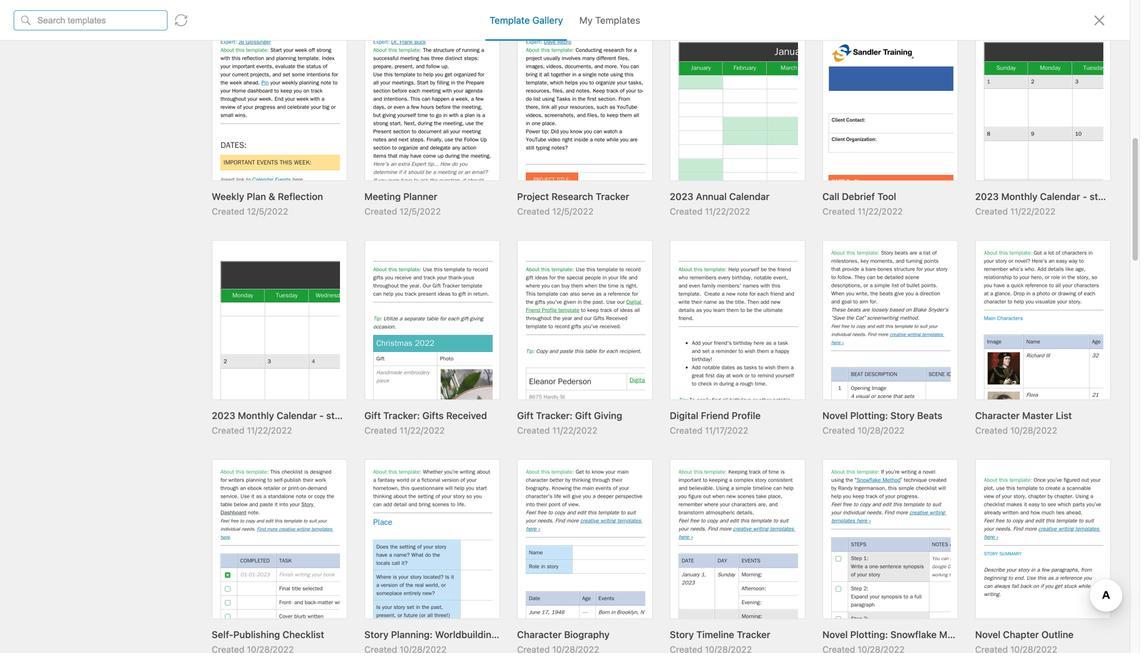 Task type: vqa. For each thing, say whether or not it's contained in the screenshot.
the bottom the Note
no



Task type: locate. For each thing, give the bounding box(es) containing it.
0 vertical spatial and
[[324, 102, 339, 112]]

tree item
[[137, 146, 161, 157]]

life right if
[[199, 102, 211, 112]]

the down things to do
[[214, 379, 228, 390]]

3 just now from the top
[[191, 320, 226, 330]]

earth down want
[[288, 130, 311, 141]]

1 horizontal spatial i
[[342, 102, 344, 112]]

1 vertical spatial enjoy
[[259, 287, 282, 297]]

earth
[[328, 88, 351, 98], [288, 130, 311, 141]]

they
[[368, 116, 389, 127]]

a known way to enjoy life a known way to enjoy life.
[[191, 272, 299, 297]]

could
[[347, 102, 369, 112]]

untitled inside button
[[583, 18, 616, 29]]

first
[[494, 18, 512, 29]]

1 just from the top
[[191, 136, 207, 146]]

0 horizontal spatial i
[[213, 116, 215, 127]]

now for if life were any different for me, and i could choose how, i would probably want to be a whale. they are the largest mammal on earth and masters of their vast d...
[[209, 136, 226, 146]]

untitled button
[[566, 14, 618, 33]]

i left 'could'
[[342, 102, 344, 112]]

life up life.
[[285, 272, 298, 283]]

0 vertical spatial a
[[191, 272, 197, 283]]

life
[[199, 102, 211, 112], [285, 272, 298, 283]]

thumbnail image
[[357, 271, 417, 330]]

1 vertical spatial nov
[[191, 491, 206, 501]]

notes
[[196, 50, 221, 61]]

0 horizontal spatial life
[[199, 102, 211, 112]]

now for a known way to enjoy life.
[[209, 320, 226, 330]]

of inside if life were any different for me, and i could choose how, i would probably want to be a whale. they are the largest mammal on earth and masters of their vast d...
[[367, 130, 376, 141]]

dog
[[230, 379, 246, 390]]

and up a at left
[[324, 102, 339, 112]]

tree item inside the main element
[[137, 146, 161, 157]]

Note Editor text field
[[0, 0, 1141, 654]]

1 chicken from the top
[[234, 136, 265, 146]]

1 a from the top
[[191, 272, 197, 283]]

of
[[301, 88, 309, 98], [367, 130, 376, 141]]

0 vertical spatial chicken
[[234, 136, 265, 146]]

0 vertical spatial just
[[191, 136, 207, 146]]

0 vertical spatial nov 21, 2023
[[191, 413, 242, 422]]

1 vertical spatial i
[[213, 116, 215, 127]]

journey
[[206, 88, 240, 98]]

1 vertical spatial 21,
[[208, 491, 219, 501]]

untitled
[[583, 18, 616, 29], [191, 196, 224, 206], [191, 473, 224, 483]]

3 just from the top
[[191, 320, 207, 330]]

chicken down a known way to enjoy life a known way to enjoy life. at left
[[234, 320, 265, 330]]

1 vertical spatial just
[[191, 214, 207, 224]]

chicken for if life were any different for me, and i could choose how, i would probably want to be a whale. they are the largest mammal on earth and masters of their vast d...
[[234, 136, 265, 146]]

i
[[342, 102, 344, 112], [213, 116, 215, 127]]

probably
[[245, 116, 282, 127]]

1 horizontal spatial of
[[367, 130, 376, 141]]

the up vast
[[191, 130, 204, 141]]

any
[[236, 102, 251, 112]]

1 horizontal spatial life
[[285, 272, 298, 283]]

chicken down probably at the left of page
[[234, 136, 265, 146]]

nov
[[191, 413, 206, 422], [191, 491, 206, 501]]

1 vertical spatial now
[[209, 214, 226, 224]]

center
[[270, 88, 298, 98]]

0 vertical spatial now
[[209, 136, 226, 146]]

1 nov 21, 2023 from the top
[[191, 413, 242, 422]]

way
[[230, 272, 247, 283], [229, 287, 246, 297]]

0 vertical spatial known
[[199, 272, 227, 283]]

1 21, from the top
[[208, 413, 219, 422]]

0 vertical spatial of
[[301, 88, 309, 98]]

choose
[[372, 102, 402, 112]]

for
[[292, 102, 303, 112]]

2 21, from the top
[[208, 491, 219, 501]]

1 vertical spatial untitled
[[191, 196, 224, 206]]

2 vertical spatial just
[[191, 320, 207, 330]]

just
[[191, 136, 207, 146], [191, 214, 207, 224], [191, 320, 207, 330]]

2 chicken from the top
[[234, 320, 265, 330]]

2 vertical spatial now
[[209, 320, 226, 330]]

0 vertical spatial just now
[[191, 136, 226, 146]]

0 vertical spatial 2023
[[221, 413, 242, 422]]

1 vertical spatial known
[[199, 287, 227, 297]]

1 now from the top
[[209, 136, 226, 146]]

enjoy
[[260, 272, 283, 283], [259, 287, 282, 297]]

nov 21, 2023
[[191, 413, 242, 422], [191, 491, 242, 501]]

3 now from the top
[[209, 320, 226, 330]]

1 vertical spatial 2023
[[221, 491, 242, 501]]

of down they
[[367, 130, 376, 141]]

d...
[[211, 145, 224, 155]]

0 vertical spatial untitled
[[583, 18, 616, 29]]

just now
[[191, 136, 226, 146], [191, 214, 226, 224], [191, 320, 226, 330]]

mammal
[[238, 130, 273, 141]]

known
[[199, 272, 227, 283], [199, 287, 227, 297]]

1 vertical spatial life
[[285, 272, 298, 283]]

the inside if life were any different for me, and i could choose how, i would probably want to be a whale. they are the largest mammal on earth and masters of their vast d...
[[191, 130, 204, 141]]

0 vertical spatial life
[[199, 102, 211, 112]]

my journey to the center of the earth
[[191, 88, 351, 98]]

0 horizontal spatial earth
[[288, 130, 311, 141]]

2 known from the top
[[199, 287, 227, 297]]

masters
[[331, 130, 365, 141]]

chicken
[[234, 136, 265, 146], [234, 320, 265, 330]]

and
[[324, 102, 339, 112], [313, 130, 329, 141]]

untitled for now
[[191, 196, 224, 206]]

things to do
[[191, 365, 244, 375]]

and down be
[[313, 130, 329, 141]]

note window element
[[0, 0, 1141, 654]]

1 vertical spatial just now
[[191, 214, 226, 224]]

1 vertical spatial of
[[367, 130, 376, 141]]

0 vertical spatial 21,
[[208, 413, 219, 422]]

do
[[233, 365, 244, 375]]

feed
[[191, 379, 211, 390]]

feed the dog
[[191, 379, 246, 390]]

insert image
[[444, 48, 504, 65]]

2 vertical spatial just now
[[191, 320, 226, 330]]

earth up 'could'
[[328, 88, 351, 98]]

a
[[191, 272, 197, 283], [191, 287, 197, 297]]

i right how,
[[213, 116, 215, 127]]

now
[[209, 136, 226, 146], [209, 214, 226, 224], [209, 320, 226, 330]]

heading level image
[[670, 48, 738, 65]]

21,
[[208, 413, 219, 422], [208, 491, 219, 501]]

1 vertical spatial a
[[191, 287, 197, 297]]

1 just now from the top
[[191, 136, 226, 146]]

the up different
[[253, 88, 267, 98]]

1 vertical spatial nov 21, 2023
[[191, 491, 242, 501]]

1 vertical spatial earth
[[288, 130, 311, 141]]

add a reminder image
[[444, 627, 460, 644]]

2 vertical spatial untitled
[[191, 473, 224, 483]]

2 a from the top
[[191, 287, 197, 297]]

2 nov from the top
[[191, 491, 206, 501]]

main element
[[0, 0, 177, 654]]

1 vertical spatial chicken
[[234, 320, 265, 330]]

1 horizontal spatial earth
[[328, 88, 351, 98]]

to
[[243, 88, 251, 98], [307, 116, 316, 127], [249, 272, 258, 283], [249, 287, 257, 297], [222, 365, 230, 375]]

things
[[191, 365, 220, 375]]

of up for
[[301, 88, 309, 98]]

font family image
[[742, 48, 803, 65]]

life inside a known way to enjoy life a known way to enjoy life.
[[285, 272, 298, 283]]

couch
[[250, 413, 275, 422]]

largest
[[207, 130, 235, 141]]

how,
[[191, 116, 210, 127]]

0 vertical spatial enjoy
[[260, 272, 283, 283]]

be
[[318, 116, 329, 127]]

2 just now from the top
[[191, 214, 226, 224]]

if life were any different for me, and i could choose how, i would probably want to be a whale. they are the largest mammal on earth and masters of their vast d...
[[191, 102, 405, 155]]

1 known from the top
[[199, 272, 227, 283]]

1 enjoy from the top
[[260, 272, 283, 283]]

2 enjoy from the top
[[259, 287, 282, 297]]

0 vertical spatial nov
[[191, 413, 206, 422]]

2023
[[221, 413, 242, 422], [221, 491, 242, 501]]

tree
[[137, 146, 161, 157]]

life inside if life were any different for me, and i could choose how, i would probably want to be a whale. they are the largest mammal on earth and masters of their vast d...
[[199, 102, 211, 112]]

1/1
[[206, 395, 216, 405]]

the
[[253, 88, 267, 98], [312, 88, 326, 98], [191, 130, 204, 141], [214, 379, 228, 390]]

first notebook button
[[477, 14, 558, 33]]



Task type: describe. For each thing, give the bounding box(es) containing it.
2 now from the top
[[209, 214, 226, 224]]

more image
[[1067, 48, 1107, 65]]

0 vertical spatial earth
[[328, 88, 351, 98]]

font color image
[[844, 47, 877, 66]]

a
[[331, 116, 336, 127]]

notes
[[187, 17, 234, 37]]

chicken for a known way to enjoy life.
[[234, 320, 265, 330]]

whale.
[[339, 116, 366, 127]]

0 vertical spatial i
[[342, 102, 344, 112]]

2 nov 21, 2023 from the top
[[191, 491, 242, 501]]

their
[[378, 130, 397, 141]]

life.
[[284, 287, 299, 297]]

vast
[[191, 145, 208, 155]]

just now for if life were any different for me, and i could choose how, i would probably want to be a whale. they are the largest mammal on earth and masters of their vast d...
[[191, 136, 226, 146]]

first notebook
[[494, 18, 556, 29]]

1 nov from the top
[[191, 413, 206, 422]]

0 vertical spatial way
[[230, 272, 247, 283]]

earth inside if life were any different for me, and i could choose how, i would probably want to be a whale. they are the largest mammal on earth and masters of their vast d...
[[288, 130, 311, 141]]

font size image
[[807, 48, 841, 65]]

0 horizontal spatial of
[[301, 88, 309, 98]]

my
[[191, 88, 204, 98]]

would
[[217, 116, 242, 127]]

2 2023 from the top
[[221, 491, 242, 501]]

to inside if life were any different for me, and i could choose how, i would probably want to be a whale. they are the largest mammal on earth and masters of their vast d...
[[307, 116, 316, 127]]

1 2023 from the top
[[221, 413, 242, 422]]

5
[[187, 50, 193, 61]]

different
[[254, 102, 289, 112]]

me,
[[306, 102, 321, 112]]

2 just from the top
[[191, 214, 207, 224]]

were
[[214, 102, 234, 112]]

just for a known way to enjoy life.
[[191, 320, 207, 330]]

1 vertical spatial way
[[229, 287, 246, 297]]

are
[[391, 116, 405, 127]]

want
[[284, 116, 305, 127]]

add tag image
[[467, 627, 483, 644]]

untitled for 21,
[[191, 473, 224, 483]]

just for if life were any different for me, and i could choose how, i would probably want to be a whale. they are the largest mammal on earth and masters of their vast d...
[[191, 136, 207, 146]]

highlight image
[[942, 47, 973, 66]]

5 notes
[[187, 50, 221, 61]]

1 vertical spatial and
[[313, 130, 329, 141]]

tree inside the main element
[[137, 146, 161, 157]]

if
[[191, 102, 196, 112]]

just now for a known way to enjoy life.
[[191, 320, 226, 330]]

notebook
[[514, 18, 556, 29]]

on
[[276, 130, 286, 141]]

the up me,
[[312, 88, 326, 98]]



